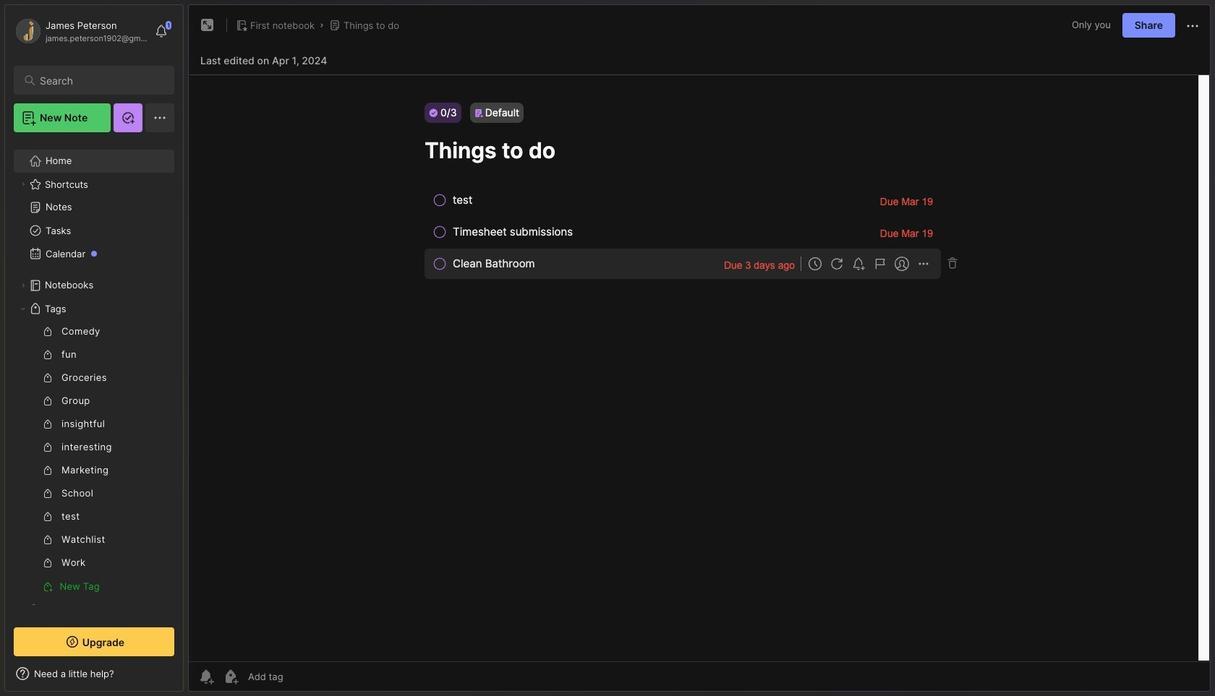 Task type: vqa. For each thing, say whether or not it's contained in the screenshot.
what's new field
yes



Task type: describe. For each thing, give the bounding box(es) containing it.
add tag image
[[222, 669, 240, 686]]

expand notebooks image
[[19, 281, 27, 290]]

click to collapse image
[[183, 670, 194, 687]]

WHAT'S NEW field
[[5, 663, 183, 686]]

Search text field
[[40, 74, 161, 88]]

Add tag field
[[247, 671, 356, 684]]

group inside tree
[[14, 321, 166, 598]]

More actions field
[[1185, 16, 1202, 35]]

Account field
[[14, 17, 148, 46]]

more actions image
[[1185, 17, 1202, 35]]

add a reminder image
[[198, 669, 215, 686]]



Task type: locate. For each thing, give the bounding box(es) containing it.
none search field inside main element
[[40, 72, 161, 89]]

tree
[[5, 141, 183, 653]]

main element
[[0, 0, 188, 697]]

note window element
[[188, 4, 1211, 696]]

None search field
[[40, 72, 161, 89]]

expand tags image
[[19, 305, 27, 313]]

group
[[14, 321, 166, 598]]

tree inside main element
[[5, 141, 183, 653]]

Note Editor text field
[[189, 75, 1211, 662]]

expand note image
[[199, 17, 216, 34]]



